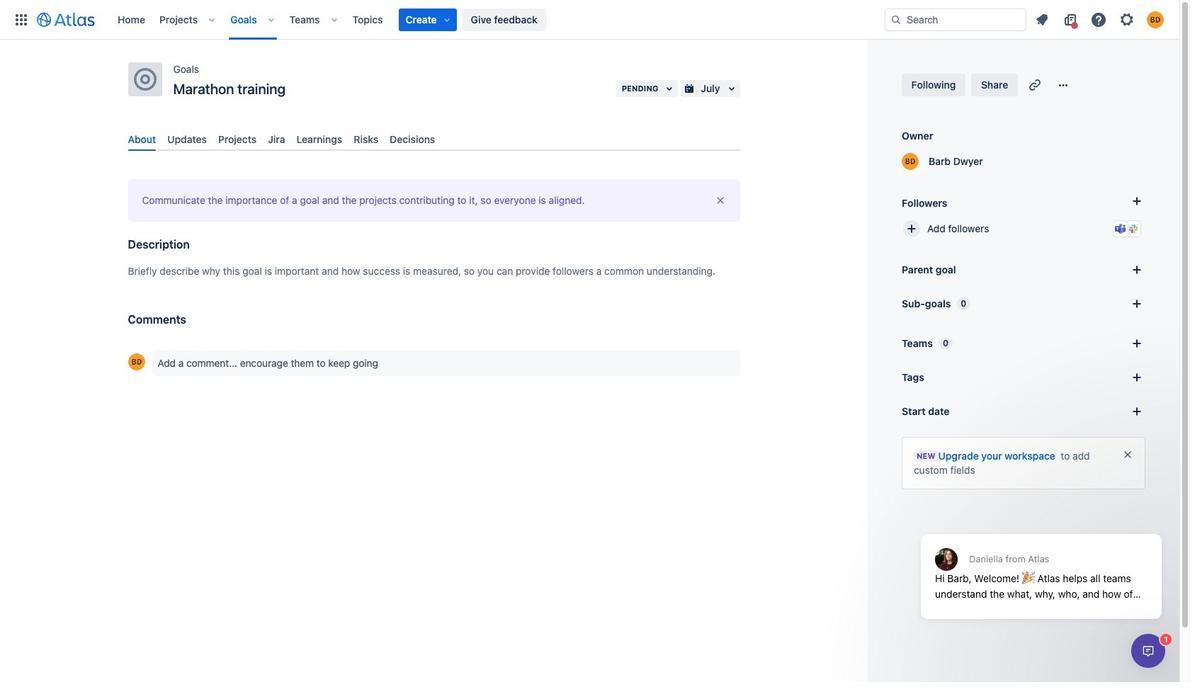 Task type: describe. For each thing, give the bounding box(es) containing it.
1 vertical spatial close banner image
[[1122, 449, 1134, 461]]

Search field
[[885, 8, 1027, 31]]

1 vertical spatial dialog
[[1132, 634, 1166, 668]]

add a follower image
[[1129, 193, 1146, 210]]

set start date image
[[1129, 403, 1146, 420]]

search image
[[891, 14, 902, 25]]

msteams logo showing  channels are connected to this goal image
[[1115, 223, 1127, 235]]

0 horizontal spatial close banner image
[[715, 195, 726, 206]]

switch to... image
[[13, 11, 30, 28]]

add tag image
[[1129, 369, 1146, 386]]

0 vertical spatial dialog
[[914, 500, 1169, 630]]

help image
[[1091, 11, 1108, 28]]

top element
[[9, 0, 885, 39]]

add team image
[[1129, 335, 1146, 352]]



Task type: vqa. For each thing, say whether or not it's contained in the screenshot.
the bottom Close banner icon
yes



Task type: locate. For each thing, give the bounding box(es) containing it.
0 vertical spatial close banner image
[[715, 195, 726, 206]]

1 horizontal spatial close banner image
[[1122, 449, 1134, 461]]

account image
[[1147, 11, 1164, 28]]

settings image
[[1119, 11, 1136, 28]]

tab list
[[122, 128, 746, 151]]

close banner image
[[715, 195, 726, 206], [1122, 449, 1134, 461]]

goal icon image
[[134, 68, 156, 91]]

add follower image
[[903, 220, 921, 237]]

banner
[[0, 0, 1180, 40]]

slack logo showing nan channels are connected to this goal image
[[1128, 223, 1139, 235]]

dialog
[[914, 500, 1169, 630], [1132, 634, 1166, 668]]

None search field
[[885, 8, 1027, 31]]

notifications image
[[1034, 11, 1051, 28]]

more icon image
[[1055, 77, 1072, 94]]



